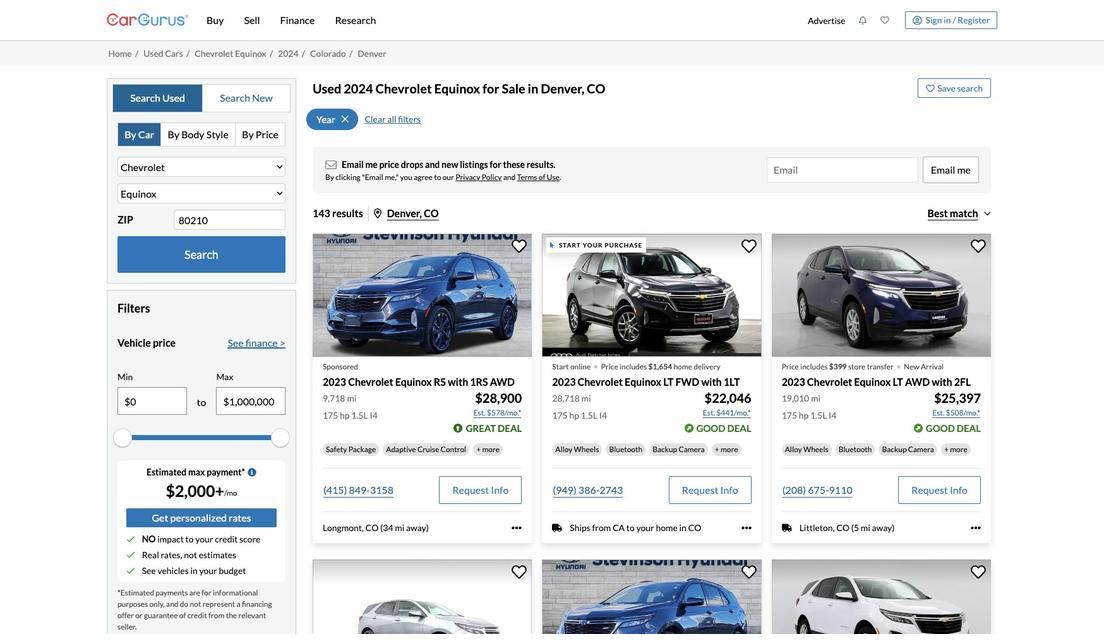 Task type: locate. For each thing, give the bounding box(es) containing it.
includes inside price includes $399 store transfer · new arrival 2023 chevrolet equinox lt awd with 2fl
[[800, 362, 828, 371]]

0 vertical spatial home
[[674, 362, 692, 371]]

1 + more from the left
[[476, 445, 500, 454]]

3 + from the left
[[944, 445, 949, 454]]

0 horizontal spatial gray 2023 chevrolet equinox rs with 1rs awd suv / crossover four-wheel drive automatic image
[[313, 233, 532, 357]]

3 1.5l from the left
[[810, 410, 827, 421]]

2 horizontal spatial hp
[[799, 410, 809, 421]]

0 horizontal spatial backup camera
[[653, 445, 705, 454]]

1 request info button from the left
[[439, 476, 522, 504]]

co
[[587, 81, 605, 96], [424, 207, 439, 219], [365, 522, 379, 533], [688, 522, 701, 533], [836, 522, 850, 533]]

est. inside $28,900 est. $578/mo.*
[[473, 408, 486, 418]]

0 vertical spatial and
[[425, 159, 440, 170]]

1 vertical spatial home
[[656, 522, 678, 533]]

i4 up the package
[[370, 410, 378, 421]]

me inside email me price drops and new listings for these results. by clicking "email me," you agree to our privacy policy and terms of use .
[[365, 159, 378, 170]]

est. inside $22,046 est. $441/mo.*
[[703, 408, 715, 418]]

backup
[[653, 445, 677, 454], [882, 445, 907, 454]]

hp inside 28,718 mi 175 hp 1.5l i4
[[569, 410, 579, 421]]

2 backup camera from the left
[[882, 445, 934, 454]]

do
[[180, 600, 188, 609]]

awd inside price includes $399 store transfer · new arrival 2023 chevrolet equinox lt awd with 2fl
[[905, 376, 930, 388]]

research button
[[325, 0, 386, 40]]

alloy for $399
[[785, 445, 802, 454]]

0 horizontal spatial wheels
[[574, 445, 599, 454]]

1 includes from the left
[[620, 362, 647, 371]]

0 vertical spatial denver,
[[541, 81, 584, 96]]

+ more down est. $508/mo.* button
[[944, 445, 968, 454]]

1 horizontal spatial + more
[[715, 445, 738, 454]]

no
[[142, 534, 156, 545]]

1 good deal from the left
[[696, 423, 751, 434]]

2023 inside price includes $399 store transfer · new arrival 2023 chevrolet equinox lt awd with 2fl
[[782, 376, 805, 388]]

2 horizontal spatial 2023
[[782, 376, 805, 388]]

with inside sponsored 2023 chevrolet equinox rs with 1rs awd
[[448, 376, 468, 388]]

1 vertical spatial of
[[179, 611, 186, 620]]

get personalized rates
[[152, 512, 251, 524]]

truck image left ships on the right of the page
[[552, 523, 562, 533]]

with right rs
[[448, 376, 468, 388]]

1 vertical spatial for
[[490, 159, 501, 170]]

mi right 28,718 on the right bottom of page
[[581, 393, 591, 404]]

deal down "$441/mo.*"
[[727, 423, 751, 434]]

0 horizontal spatial +
[[476, 445, 481, 454]]

2 · from the left
[[896, 354, 901, 376]]

1 horizontal spatial credit
[[215, 534, 238, 545]]

1 request info from the left
[[452, 484, 509, 496]]

awd down arrival
[[905, 376, 930, 388]]

informational
[[213, 588, 258, 598]]

deal
[[498, 423, 522, 434], [727, 423, 751, 434], [957, 423, 981, 434]]

1 horizontal spatial me
[[957, 163, 971, 175]]

2 horizontal spatial price
[[782, 362, 799, 371]]

2 good from the left
[[926, 423, 955, 434]]

1 away) from the left
[[406, 522, 429, 533]]

includes left $399 at the right bottom of page
[[800, 362, 828, 371]]

0 vertical spatial not
[[184, 550, 197, 560]]

2 horizontal spatial est.
[[932, 408, 945, 418]]

1.5l inside 28,718 mi 175 hp 1.5l i4
[[581, 410, 598, 421]]

0 horizontal spatial and
[[166, 600, 178, 609]]

wheels for $399
[[803, 445, 829, 454]]

1 backup camera from the left
[[653, 445, 705, 454]]

1.5l for chevrolet
[[351, 410, 368, 421]]

1 ellipsis h image from the left
[[741, 523, 751, 533]]

for inside email me price drops and new listings for these results. by clicking "email me," you agree to our privacy policy and terms of use .
[[490, 159, 501, 170]]

by down envelope image in the top of the page
[[325, 172, 334, 182]]

good down est. $441/mo.* button
[[696, 423, 725, 434]]

denver, co button
[[374, 207, 439, 219]]

2 vertical spatial and
[[166, 600, 178, 609]]

you
[[400, 172, 412, 182]]

includes
[[620, 362, 647, 371], [800, 362, 828, 371]]

0 horizontal spatial alloy
[[555, 445, 572, 454]]

+ more down est. $441/mo.* button
[[715, 445, 738, 454]]

research
[[335, 14, 376, 26]]

times image
[[342, 114, 348, 124]]

represent
[[203, 600, 235, 609]]

1 horizontal spatial request info button
[[669, 476, 751, 504]]

3158
[[370, 484, 394, 496]]

to right ca
[[626, 522, 635, 533]]

to left max text box
[[197, 396, 206, 408]]

0 horizontal spatial from
[[208, 611, 224, 620]]

2 + more from the left
[[715, 445, 738, 454]]

price inside start online · price includes $1,654 home delivery 2023 chevrolet equinox lt fwd with 1lt
[[601, 362, 618, 371]]

1 horizontal spatial est.
[[703, 408, 715, 418]]

home inside start online · price includes $1,654 home delivery 2023 chevrolet equinox lt fwd with 1lt
[[674, 362, 692, 371]]

2023 for ·
[[552, 376, 576, 388]]

1 horizontal spatial price
[[601, 362, 618, 371]]

ZIP telephone field
[[173, 210, 286, 230]]

1 horizontal spatial request info
[[682, 484, 738, 496]]

credit down do
[[187, 611, 207, 620]]

email for email me price drops and new listings for these results. by clicking "email me," you agree to our privacy policy and terms of use .
[[342, 159, 364, 170]]

2 1.5l from the left
[[581, 410, 598, 421]]

+ more
[[476, 445, 500, 454], [715, 445, 738, 454], [944, 445, 968, 454]]

equinox left rs
[[395, 376, 432, 388]]

1 175 from the left
[[323, 410, 338, 421]]

to left the our
[[434, 172, 441, 182]]

bluetooth up 9110
[[839, 445, 872, 454]]

2 request from the left
[[682, 484, 718, 496]]

2 alloy from the left
[[785, 445, 802, 454]]

1 truck image from the left
[[552, 523, 562, 533]]

3 request info button from the left
[[898, 476, 981, 504]]

price down search new tab
[[256, 128, 278, 140]]

1 vertical spatial check image
[[126, 567, 135, 575]]

1 i4 from the left
[[370, 410, 378, 421]]

truck image left littleton,
[[782, 523, 792, 533]]

good deal down est. $441/mo.* button
[[696, 423, 751, 434]]

real
[[142, 550, 159, 560]]

request info button for ·
[[898, 476, 981, 504]]

/ inside "menu item"
[[953, 14, 956, 25]]

with down the delivery at the right of the page
[[701, 376, 722, 388]]

in inside sign in / register link
[[944, 14, 951, 25]]

info for $1,654
[[720, 484, 738, 496]]

2 camera from the left
[[908, 445, 934, 454]]

cargurus logo homepage link image
[[107, 2, 189, 38]]

· right online
[[593, 354, 599, 376]]

1 deal from the left
[[498, 423, 522, 434]]

with down arrival
[[932, 376, 952, 388]]

home right ca
[[656, 522, 678, 533]]

me inside "button"
[[957, 163, 971, 175]]

good deal down est. $508/mo.* button
[[926, 423, 981, 434]]

1 vertical spatial start
[[552, 362, 569, 371]]

by
[[125, 128, 136, 140], [168, 128, 179, 140], [242, 128, 254, 140], [325, 172, 334, 182]]

2 2023 from the left
[[552, 376, 576, 388]]

/
[[953, 14, 956, 25], [135, 48, 138, 59], [186, 48, 190, 59], [270, 48, 273, 59], [302, 48, 305, 59], [349, 48, 353, 59]]

by left car
[[125, 128, 136, 140]]

0 horizontal spatial with
[[448, 376, 468, 388]]

by left the body
[[168, 128, 179, 140]]

ellipsis h image for ·
[[971, 523, 981, 533]]

i4 inside the 9,718 mi 175 hp 1.5l i4
[[370, 410, 378, 421]]

2 with from the left
[[701, 376, 722, 388]]

2 horizontal spatial i4
[[829, 410, 837, 421]]

0 horizontal spatial good
[[696, 423, 725, 434]]

2 backup from the left
[[882, 445, 907, 454]]

great deal
[[466, 423, 522, 434]]

new up by price
[[252, 92, 273, 104]]

3 request from the left
[[911, 484, 948, 496]]

search for search used
[[130, 92, 160, 104]]

2 175 from the left
[[552, 410, 568, 421]]

i4 inside 19,010 mi 175 hp 1.5l i4
[[829, 410, 837, 421]]

search up car
[[130, 92, 160, 104]]

wheels
[[574, 445, 599, 454], [803, 445, 829, 454]]

2024 down finance dropdown button
[[278, 48, 299, 59]]

2 horizontal spatial with
[[932, 376, 952, 388]]

alloy wheels for ·
[[555, 445, 599, 454]]

1 lt from the left
[[663, 376, 674, 388]]

equinox left sale
[[434, 81, 480, 96]]

175 inside 28,718 mi 175 hp 1.5l i4
[[552, 410, 568, 421]]

1 horizontal spatial awd
[[905, 376, 930, 388]]

$578/mo.*
[[487, 408, 521, 418]]

1 horizontal spatial alloy
[[785, 445, 802, 454]]

0 horizontal spatial deal
[[498, 423, 522, 434]]

max
[[216, 371, 233, 382]]

Min text field
[[118, 388, 186, 415]]

from left ca
[[592, 522, 611, 533]]

ca
[[613, 522, 625, 533]]

hp inside the 9,718 mi 175 hp 1.5l i4
[[340, 410, 350, 421]]

mi inside the 9,718 mi 175 hp 1.5l i4
[[347, 393, 356, 404]]

email inside email me price drops and new listings for these results. by clicking "email me," you agree to our privacy policy and terms of use .
[[342, 159, 364, 170]]

1rs
[[470, 376, 488, 388]]

alloy up '(208)'
[[785, 445, 802, 454]]

2 check image from the top
[[126, 567, 135, 575]]

search for search new
[[220, 92, 250, 104]]

1 horizontal spatial of
[[539, 172, 545, 182]]

1 horizontal spatial lt
[[893, 376, 903, 388]]

more down est. $508/mo.* button
[[950, 445, 968, 454]]

your left purchase
[[583, 241, 603, 249]]

see inside 'link'
[[228, 336, 244, 348]]

start right mouse pointer icon
[[559, 241, 581, 249]]

2 vertical spatial for
[[202, 588, 211, 598]]

0 horizontal spatial awd
[[490, 376, 515, 388]]

mouse pointer image
[[550, 242, 554, 248]]

equinox down transfer
[[854, 376, 891, 388]]

lt down transfer
[[893, 376, 903, 388]]

of left use
[[539, 172, 545, 182]]

3 2023 from the left
[[782, 376, 805, 388]]

0 vertical spatial of
[[539, 172, 545, 182]]

3 hp from the left
[[799, 410, 809, 421]]

bluetooth
[[609, 445, 642, 454], [839, 445, 872, 454]]

colorado
[[310, 48, 346, 59]]

3 with from the left
[[932, 376, 952, 388]]

from down the represent at bottom left
[[208, 611, 224, 620]]

175 inside the 9,718 mi 175 hp 1.5l i4
[[323, 410, 338, 421]]

+ more down great deal
[[476, 445, 500, 454]]

chevrolet up the 9,718 mi 175 hp 1.5l i4
[[348, 376, 393, 388]]

gray 2023 chevrolet equinox lt awd with 2fl suv / crossover four-wheel drive automatic image
[[313, 559, 532, 634]]

search inside 'tab'
[[130, 92, 160, 104]]

alloy wheels
[[555, 445, 599, 454], [785, 445, 829, 454]]

includes left the $1,654
[[620, 362, 647, 371]]

check image down check icon
[[126, 551, 135, 560]]

175 down 9,718
[[323, 410, 338, 421]]

email inside "button"
[[931, 163, 955, 175]]

0 horizontal spatial me
[[365, 159, 378, 170]]

0 horizontal spatial 2023
[[323, 376, 346, 388]]

sign in / register link
[[905, 11, 997, 29]]

2023 down sponsored
[[323, 376, 346, 388]]

used up the body
[[162, 92, 185, 104]]

sign in / register menu item
[[896, 11, 997, 29]]

guarantee
[[144, 611, 178, 620]]

2023 inside start online · price includes $1,654 home delivery 2023 chevrolet equinox lt fwd with 1lt
[[552, 376, 576, 388]]

iron gray metallic 2023 chevrolet equinox lt fwd with 1lt suv / crossover front-wheel drive automatic image
[[542, 233, 762, 357]]

1 alloy wheels from the left
[[555, 445, 599, 454]]

by inside 'tab'
[[125, 128, 136, 140]]

0 horizontal spatial + more
[[476, 445, 500, 454]]

get personalized rates button
[[126, 509, 277, 528]]

your down estimates
[[199, 566, 217, 576]]

search used
[[130, 92, 185, 104]]

+ down great
[[476, 445, 481, 454]]

1 vertical spatial credit
[[187, 611, 207, 620]]

see finance >
[[228, 336, 286, 348]]

co for longmont, co (34 mi away)
[[365, 522, 379, 533]]

alloy wheels up (949) 386-2743
[[555, 445, 599, 454]]

"email
[[362, 172, 383, 182]]

2023 inside sponsored 2023 chevrolet equinox rs with 1rs awd
[[323, 376, 346, 388]]

est. down $25,397
[[932, 408, 945, 418]]

2 + from the left
[[715, 445, 719, 454]]

2 bluetooth from the left
[[839, 445, 872, 454]]

gray 2023 chevrolet equinox rs with 1rs awd suv / crossover four-wheel drive automatic image
[[313, 233, 532, 357], [542, 559, 762, 634]]

mi inside 19,010 mi 175 hp 1.5l i4
[[811, 393, 821, 404]]

(5
[[851, 522, 859, 533]]

2 request info button from the left
[[669, 476, 751, 504]]

3 + more from the left
[[944, 445, 968, 454]]

backup for ·
[[882, 445, 907, 454]]

2 deal from the left
[[727, 423, 751, 434]]

i4 inside 28,718 mi 175 hp 1.5l i4
[[599, 410, 607, 421]]

1 check image from the top
[[126, 551, 135, 560]]

credit up estimates
[[215, 534, 238, 545]]

start for ·
[[552, 362, 569, 371]]

register
[[958, 14, 990, 25]]

0 horizontal spatial backup
[[653, 445, 677, 454]]

truck image
[[552, 523, 562, 533], [782, 523, 792, 533]]

search used tab
[[113, 84, 203, 112]]

1 camera from the left
[[679, 445, 705, 454]]

est. inside "$25,397 est. $508/mo.*"
[[932, 408, 945, 418]]

email me price drops and new listings for these results. by clicking "email me," you agree to our privacy policy and terms of use .
[[325, 159, 561, 182]]

3 more from the left
[[950, 445, 968, 454]]

hp down 28,718 on the right bottom of page
[[569, 410, 579, 421]]

check image
[[126, 551, 135, 560], [126, 567, 135, 575]]

impact
[[157, 534, 184, 545]]

1 horizontal spatial bluetooth
[[839, 445, 872, 454]]

0 vertical spatial new
[[252, 92, 273, 104]]

start for purchase
[[559, 241, 581, 249]]

price right online
[[601, 362, 618, 371]]

3 request info from the left
[[911, 484, 968, 496]]

of inside email me price drops and new listings for these results. by clicking "email me," you agree to our privacy policy and terms of use .
[[539, 172, 545, 182]]

2 horizontal spatial 1.5l
[[810, 410, 827, 421]]

1 horizontal spatial email
[[931, 163, 955, 175]]

0 vertical spatial see
[[228, 336, 244, 348]]

2 i4 from the left
[[599, 410, 607, 421]]

privacy
[[456, 172, 480, 182]]

to up real rates, not estimates
[[185, 534, 194, 545]]

email for email me
[[931, 163, 955, 175]]

1 horizontal spatial request
[[682, 484, 718, 496]]

0 horizontal spatial request info button
[[439, 476, 522, 504]]

1 bluetooth from the left
[[609, 445, 642, 454]]

price inside tab
[[256, 128, 278, 140]]

0 vertical spatial check image
[[126, 551, 135, 560]]

clear
[[365, 113, 386, 124]]

with inside price includes $399 store transfer · new arrival 2023 chevrolet equinox lt awd with 2fl
[[932, 376, 952, 388]]

1 request from the left
[[452, 484, 489, 496]]

drops
[[401, 159, 423, 170]]

est. for $1,654
[[703, 408, 715, 418]]

truck image for ·
[[552, 523, 562, 533]]

175
[[323, 410, 338, 421], [552, 410, 568, 421], [782, 410, 797, 421]]

1 awd from the left
[[490, 376, 515, 388]]

menu bar
[[189, 0, 801, 40]]

request info button for with
[[439, 476, 522, 504]]

user icon image
[[913, 15, 922, 25]]

2 horizontal spatial search
[[220, 92, 250, 104]]

see down real
[[142, 566, 156, 576]]

search up style
[[220, 92, 250, 104]]

search down zip phone field
[[185, 248, 218, 262]]

i4 for chevrolet
[[370, 410, 378, 421]]

0 horizontal spatial 2024
[[278, 48, 299, 59]]

price up 19,010
[[782, 362, 799, 371]]

see left finance
[[228, 336, 244, 348]]

menu
[[801, 3, 997, 38]]

2 ellipsis h image from the left
[[971, 523, 981, 533]]

advertise
[[808, 15, 845, 26]]

3 i4 from the left
[[829, 410, 837, 421]]

2 horizontal spatial and
[[503, 172, 516, 182]]

request
[[452, 484, 489, 496], [682, 484, 718, 496], [911, 484, 948, 496]]

mi right 9,718
[[347, 393, 356, 404]]

1 info from the left
[[491, 484, 509, 496]]

equinox down sell popup button
[[235, 48, 266, 59]]

1 with from the left
[[448, 376, 468, 388]]

1 1.5l from the left
[[351, 410, 368, 421]]

3 info from the left
[[950, 484, 968, 496]]

save search button
[[919, 79, 990, 97]]

175 for $399
[[782, 410, 797, 421]]

check image for real rates, not estimates
[[126, 551, 135, 560]]

new left arrival
[[904, 362, 919, 371]]

for inside *estimated payments are for informational purposes only, and do not represent a financing offer or guarantee of credit from the relevant seller.
[[202, 588, 211, 598]]

1 2023 from the left
[[323, 376, 346, 388]]

lt inside price includes $399 store transfer · new arrival 2023 chevrolet equinox lt awd with 2fl
[[893, 376, 903, 388]]

est. for with
[[473, 408, 486, 418]]

1 wheels from the left
[[574, 445, 599, 454]]

0 horizontal spatial alloy wheels
[[555, 445, 599, 454]]

denver, right map marker alt icon
[[387, 207, 422, 219]]

all
[[387, 113, 396, 124]]

0 horizontal spatial includes
[[620, 362, 647, 371]]

estimates
[[199, 550, 236, 560]]

.
[[560, 172, 561, 182]]

2 horizontal spatial info
[[950, 484, 968, 496]]

alloy wheels up (208) 675-9110
[[785, 445, 829, 454]]

ellipsis h image
[[741, 523, 751, 533], [971, 523, 981, 533]]

agree
[[414, 172, 433, 182]]

2 away) from the left
[[872, 522, 895, 533]]

2 truck image from the left
[[782, 523, 792, 533]]

the
[[226, 611, 237, 620]]

alloy
[[555, 445, 572, 454], [785, 445, 802, 454]]

2 good deal from the left
[[926, 423, 981, 434]]

3 deal from the left
[[957, 423, 981, 434]]

+ for ·
[[715, 445, 719, 454]]

$399
[[829, 362, 847, 371]]

·
[[593, 354, 599, 376], [896, 354, 901, 376]]

1 horizontal spatial ellipsis h image
[[971, 523, 981, 533]]

deal down $508/mo.*
[[957, 423, 981, 434]]

1 more from the left
[[482, 445, 500, 454]]

request info button for $1,654
[[669, 476, 751, 504]]

hp down 9,718
[[340, 410, 350, 421]]

wheels up (208) 675-9110
[[803, 445, 829, 454]]

2 horizontal spatial deal
[[957, 423, 981, 434]]

1 vertical spatial new
[[904, 362, 919, 371]]

mi inside 28,718 mi 175 hp 1.5l i4
[[581, 393, 591, 404]]

price
[[256, 128, 278, 140], [601, 362, 618, 371], [782, 362, 799, 371]]

2023 up 28,718 on the right bottom of page
[[552, 376, 576, 388]]

from
[[592, 522, 611, 533], [208, 611, 224, 620]]

ellipsis h image
[[512, 523, 522, 533]]

175 down 28,718 on the right bottom of page
[[552, 410, 568, 421]]

request for ·
[[911, 484, 948, 496]]

hp inside 19,010 mi 175 hp 1.5l i4
[[799, 410, 809, 421]]

0 horizontal spatial search
[[130, 92, 160, 104]]

est. down $22,046
[[703, 408, 715, 418]]

1.5l inside 19,010 mi 175 hp 1.5l i4
[[810, 410, 827, 421]]

+ more for ·
[[715, 445, 738, 454]]

i4 down start online · price includes $1,654 home delivery 2023 chevrolet equinox lt fwd with 1lt
[[599, 410, 607, 421]]

adaptive cruise control
[[386, 445, 466, 454]]

1 horizontal spatial truck image
[[782, 523, 792, 533]]

co for littleton, co (5 mi away)
[[836, 522, 850, 533]]

+ more for $399
[[944, 445, 968, 454]]

price right vehicle
[[153, 336, 176, 348]]

terms of use link
[[517, 172, 560, 182]]

1 horizontal spatial away)
[[872, 522, 895, 533]]

2 request info from the left
[[682, 484, 738, 496]]

2 includes from the left
[[800, 362, 828, 371]]

equinox
[[235, 48, 266, 59], [434, 81, 480, 96], [395, 376, 432, 388], [625, 376, 661, 388], [854, 376, 891, 388]]

chevrolet down $399 at the right bottom of page
[[807, 376, 852, 388]]

0 horizontal spatial away)
[[406, 522, 429, 533]]

home
[[108, 48, 132, 59]]

1 horizontal spatial search
[[185, 248, 218, 262]]

equinox inside start online · price includes $1,654 home delivery 2023 chevrolet equinox lt fwd with 1lt
[[625, 376, 661, 388]]

est. $578/mo.* button
[[473, 407, 522, 419]]

mi for chevrolet
[[347, 393, 356, 404]]

0 vertical spatial tab list
[[112, 84, 291, 112]]

search inside tab
[[220, 92, 250, 104]]

1 horizontal spatial good deal
[[926, 423, 981, 434]]

1 vertical spatial see
[[142, 566, 156, 576]]

i4
[[370, 410, 378, 421], [599, 410, 607, 421], [829, 410, 837, 421]]

hp
[[340, 410, 350, 421], [569, 410, 579, 421], [799, 410, 809, 421]]

check image up *estimated
[[126, 567, 135, 575]]

/mo
[[224, 488, 237, 498]]

0 horizontal spatial ellipsis h image
[[741, 523, 751, 533]]

2 alloy wheels from the left
[[785, 445, 829, 454]]

143
[[313, 207, 330, 219]]

2 hp from the left
[[569, 410, 579, 421]]

with
[[448, 376, 468, 388], [701, 376, 722, 388], [932, 376, 952, 388]]

2 more from the left
[[721, 445, 738, 454]]

0 horizontal spatial email
[[342, 159, 364, 170]]

1 vertical spatial gray 2023 chevrolet equinox rs with 1rs awd suv / crossover four-wheel drive automatic image
[[542, 559, 762, 634]]

0 horizontal spatial i4
[[370, 410, 378, 421]]

0 horizontal spatial hp
[[340, 410, 350, 421]]

style
[[206, 128, 229, 140]]

0 horizontal spatial good deal
[[696, 423, 751, 434]]

1 vertical spatial denver,
[[387, 207, 422, 219]]

rates,
[[161, 550, 182, 560]]

0 horizontal spatial camera
[[679, 445, 705, 454]]

hp for $399
[[799, 410, 809, 421]]

2 awd from the left
[[905, 376, 930, 388]]

+ for $399
[[944, 445, 949, 454]]

start left online
[[552, 362, 569, 371]]

1 alloy from the left
[[555, 445, 572, 454]]

1 horizontal spatial includes
[[800, 362, 828, 371]]

mi for $399
[[811, 393, 821, 404]]

0 vertical spatial start
[[559, 241, 581, 249]]

search inside button
[[185, 248, 218, 262]]

hp down 19,010
[[799, 410, 809, 421]]

tab list
[[112, 84, 291, 112], [117, 122, 286, 147]]

ellipsis h image for $1,654
[[741, 523, 751, 533]]

for right are
[[202, 588, 211, 598]]

1.5l inside the 9,718 mi 175 hp 1.5l i4
[[351, 410, 368, 421]]

1 horizontal spatial 175
[[552, 410, 568, 421]]

camera down est. $441/mo.* button
[[679, 445, 705, 454]]

1 horizontal spatial deal
[[727, 423, 751, 434]]

1 vertical spatial tab list
[[117, 122, 286, 147]]

start
[[559, 241, 581, 249], [552, 362, 569, 371]]

2 est. from the left
[[703, 408, 715, 418]]

1 horizontal spatial +
[[715, 445, 719, 454]]

advertise link
[[801, 3, 852, 38]]

request for with
[[452, 484, 489, 496]]

1 horizontal spatial hp
[[569, 410, 579, 421]]

175 inside 19,010 mi 175 hp 1.5l i4
[[782, 410, 797, 421]]

0 horizontal spatial 1.5l
[[351, 410, 368, 421]]

fwd
[[676, 376, 699, 388]]

more down est. $441/mo.* button
[[721, 445, 738, 454]]

away) right (34
[[406, 522, 429, 533]]

me
[[365, 159, 378, 170], [957, 163, 971, 175]]

credit inside *estimated payments are for informational purposes only, and do not represent a financing offer or guarantee of credit from the relevant seller.
[[187, 611, 207, 620]]

2 info from the left
[[720, 484, 738, 496]]

2023
[[323, 376, 346, 388], [552, 376, 576, 388], [782, 376, 805, 388]]

year button
[[306, 108, 358, 130]]

away) right (5
[[872, 522, 895, 533]]

more for $399
[[950, 445, 968, 454]]

1 backup from the left
[[653, 445, 677, 454]]

0 horizontal spatial lt
[[663, 376, 674, 388]]

equinox inside price includes $399 store transfer · new arrival 2023 chevrolet equinox lt awd with 2fl
[[854, 376, 891, 388]]

(949) 386-2743 button
[[552, 476, 624, 504]]

price up me,"
[[379, 159, 399, 170]]

online
[[570, 362, 591, 371]]

me for email me price drops and new listings for these results. by clicking "email me," you agree to our privacy policy and terms of use .
[[365, 159, 378, 170]]

info
[[491, 484, 509, 496], [720, 484, 738, 496], [950, 484, 968, 496]]

me for email me
[[957, 163, 971, 175]]

2 wheels from the left
[[803, 445, 829, 454]]

by for by car
[[125, 128, 136, 140]]

and down "these"
[[503, 172, 516, 182]]

· right transfer
[[896, 354, 901, 376]]

1 · from the left
[[593, 354, 599, 376]]

are
[[189, 588, 200, 598]]

map marker alt image
[[374, 208, 381, 218]]

3 est. from the left
[[932, 408, 945, 418]]

0 vertical spatial from
[[592, 522, 611, 533]]

start inside start online · price includes $1,654 home delivery 2023 chevrolet equinox lt fwd with 1lt
[[552, 362, 569, 371]]

/ left register
[[953, 14, 956, 25]]

denver, right sale
[[541, 81, 584, 96]]

2 lt from the left
[[893, 376, 903, 388]]

search
[[957, 83, 983, 93]]

3 175 from the left
[[782, 410, 797, 421]]

2 horizontal spatial request info
[[911, 484, 968, 496]]

these
[[503, 159, 525, 170]]

0 horizontal spatial bluetooth
[[609, 445, 642, 454]]

for up policy
[[490, 159, 501, 170]]

0 horizontal spatial see
[[142, 566, 156, 576]]

1 good from the left
[[696, 423, 725, 434]]

2 horizontal spatial + more
[[944, 445, 968, 454]]

i4 down $399 at the right bottom of page
[[829, 410, 837, 421]]

heart image
[[926, 84, 935, 93]]

backup camera for ·
[[882, 445, 934, 454]]

1 vertical spatial price
[[153, 336, 176, 348]]

sign in / register
[[926, 14, 990, 25]]

chevrolet inside price includes $399 store transfer · new arrival 2023 chevrolet equinox lt awd with 2fl
[[807, 376, 852, 388]]

2 horizontal spatial +
[[944, 445, 949, 454]]

1 est. from the left
[[473, 408, 486, 418]]

not up see vehicles in your budget
[[184, 550, 197, 560]]

0 horizontal spatial info
[[491, 484, 509, 496]]

backup for $1,654
[[653, 445, 677, 454]]

lt inside start online · price includes $1,654 home delivery 2023 chevrolet equinox lt fwd with 1lt
[[663, 376, 674, 388]]

1 hp from the left
[[340, 410, 350, 421]]

backup camera down est. $441/mo.* button
[[653, 445, 705, 454]]

with inside start online · price includes $1,654 home delivery 2023 chevrolet equinox lt fwd with 1lt
[[701, 376, 722, 388]]

body
[[181, 128, 204, 140]]

lt down the $1,654
[[663, 376, 674, 388]]

request info for $1,654
[[682, 484, 738, 496]]

chevrolet
[[195, 48, 233, 59], [376, 81, 432, 96], [348, 376, 393, 388], [578, 376, 623, 388], [807, 376, 852, 388]]

1 horizontal spatial wheels
[[803, 445, 829, 454]]



Task type: vqa. For each thing, say whether or not it's contained in the screenshot.
New
yes



Task type: describe. For each thing, give the bounding box(es) containing it.
by body style tab
[[161, 123, 236, 146]]

search for search
[[185, 248, 218, 262]]

vehicle
[[117, 336, 151, 348]]

equinox inside sponsored 2023 chevrolet equinox rs with 1rs awd
[[395, 376, 432, 388]]

check image
[[126, 535, 135, 544]]

saved cars image
[[881, 16, 890, 25]]

colorado link
[[310, 48, 346, 59]]

sell
[[244, 14, 260, 26]]

est. for ·
[[932, 408, 945, 418]]

(208) 675-9110 button
[[782, 476, 853, 504]]

hp for ·
[[569, 410, 579, 421]]

$22,046
[[705, 390, 751, 406]]

safety package
[[326, 445, 376, 454]]

finance button
[[270, 0, 325, 40]]

28,718
[[552, 393, 580, 404]]

transfer
[[867, 362, 894, 371]]

mi for ·
[[581, 393, 591, 404]]

good deal for $1,654
[[696, 423, 751, 434]]

chevrolet down buy dropdown button
[[195, 48, 233, 59]]

to inside email me price drops and new listings for these results. by clicking "email me," you agree to our privacy policy and terms of use .
[[434, 172, 441, 182]]

lt for $1,654
[[663, 376, 674, 388]]

i4 for $399
[[829, 410, 837, 421]]

menu containing sign in / register
[[801, 3, 997, 38]]

envelope image
[[325, 159, 337, 170]]

filters
[[398, 113, 421, 124]]

175 for ·
[[552, 410, 568, 421]]

by body style
[[168, 128, 229, 140]]

ships from ca to your home in co
[[570, 522, 701, 533]]

get
[[152, 512, 168, 524]]

see for see finance >
[[228, 336, 244, 348]]

i4 for ·
[[599, 410, 607, 421]]

ships
[[570, 522, 591, 533]]

new inside tab
[[252, 92, 273, 104]]

safety
[[326, 445, 347, 454]]

alloy wheels for $399
[[785, 445, 829, 454]]

used cars link
[[143, 48, 183, 59]]

me,"
[[385, 172, 399, 182]]

away) for longmont, co (34 mi away)
[[406, 522, 429, 533]]

0 vertical spatial 2024
[[278, 48, 299, 59]]

tab list containing by car
[[117, 122, 286, 147]]

1.5l for $399
[[810, 410, 827, 421]]

(415)
[[323, 484, 347, 496]]

start online · price includes $1,654 home delivery 2023 chevrolet equinox lt fwd with 1lt
[[552, 354, 740, 388]]

open notifications image
[[859, 16, 868, 25]]

/ right home
[[135, 48, 138, 59]]

2023 for $399
[[782, 376, 805, 388]]

by car tab
[[118, 123, 161, 146]]

Email email field
[[767, 157, 918, 182]]

with for $399
[[932, 376, 952, 388]]

backup camera for $1,654
[[653, 445, 705, 454]]

alloy for ·
[[555, 445, 572, 454]]

(34
[[380, 522, 393, 533]]

0 vertical spatial credit
[[215, 534, 238, 545]]

used up year
[[313, 81, 341, 96]]

mi right (5
[[861, 522, 870, 533]]

lt for ·
[[893, 376, 903, 388]]

used inside 'tab'
[[162, 92, 185, 104]]

vehicles
[[158, 566, 189, 576]]

chevrolet inside sponsored 2023 chevrolet equinox rs with 1rs awd
[[348, 376, 393, 388]]

see for see vehicles in your budget
[[142, 566, 156, 576]]

your up estimates
[[195, 534, 213, 545]]

143 results
[[313, 207, 363, 219]]

of inside *estimated payments are for informational purposes only, and do not represent a financing offer or guarantee of credit from the relevant seller.
[[179, 611, 186, 620]]

more for ·
[[721, 445, 738, 454]]

deal for ·
[[957, 423, 981, 434]]

$1,654
[[648, 362, 672, 371]]

rs
[[434, 376, 446, 388]]

car
[[138, 128, 154, 140]]

1.5l for ·
[[581, 410, 598, 421]]

rates
[[229, 512, 251, 524]]

not inside *estimated payments are for informational purposes only, and do not represent a financing offer or guarantee of credit from the relevant seller.
[[190, 600, 201, 609]]

personalized
[[170, 512, 227, 524]]

longmont,
[[323, 522, 364, 533]]

by for by price
[[242, 128, 254, 140]]

by for by body style
[[168, 128, 179, 140]]

camera for $1,654
[[679, 445, 705, 454]]

/ left '2024' link
[[270, 48, 273, 59]]

truck image for $399
[[782, 523, 792, 533]]

finance
[[280, 14, 315, 26]]

results.
[[527, 159, 555, 170]]

good for ·
[[926, 423, 955, 434]]

max
[[188, 467, 205, 478]]

or
[[135, 611, 143, 620]]

price inside email me price drops and new listings for these results. by clicking "email me," you agree to our privacy policy and terms of use .
[[379, 159, 399, 170]]

awd inside sponsored 2023 chevrolet equinox rs with 1rs awd
[[490, 376, 515, 388]]

*estimated
[[117, 588, 154, 598]]

bluetooth for $399
[[839, 445, 872, 454]]

Max text field
[[217, 388, 285, 415]]

/ right '2024' link
[[302, 48, 305, 59]]

great
[[466, 423, 496, 434]]

littleton,
[[799, 522, 835, 533]]

your right ca
[[636, 522, 654, 533]]

mi right (34
[[395, 522, 404, 533]]

by price tab
[[236, 123, 285, 146]]

1 horizontal spatial and
[[425, 159, 440, 170]]

$25,397 est. $508/mo.*
[[932, 390, 981, 418]]

save
[[937, 83, 956, 93]]

info for ·
[[950, 484, 968, 496]]

0 horizontal spatial denver,
[[387, 207, 422, 219]]

675-
[[808, 484, 829, 496]]

request info for with
[[452, 484, 509, 496]]

$28,900
[[475, 390, 522, 406]]

price inside price includes $399 store transfer · new arrival 2023 chevrolet equinox lt awd with 2fl
[[782, 362, 799, 371]]

policy
[[482, 172, 502, 182]]

search new tab
[[203, 84, 290, 112]]

good for $1,654
[[696, 423, 725, 434]]

includes inside start online · price includes $1,654 home delivery 2023 chevrolet equinox lt fwd with 1lt
[[620, 362, 647, 371]]

away) for littleton, co (5 mi away)
[[872, 522, 895, 533]]

2743
[[600, 484, 623, 496]]

estimated
[[146, 467, 187, 478]]

(949)
[[553, 484, 577, 496]]

deal for $1,654
[[727, 423, 751, 434]]

$508/mo.*
[[946, 408, 980, 418]]

tab list containing search used
[[112, 84, 291, 112]]

hp for chevrolet
[[340, 410, 350, 421]]

email me button
[[923, 157, 978, 182]]

budget
[[219, 566, 246, 576]]

>
[[280, 336, 286, 348]]

info for with
[[491, 484, 509, 496]]

score
[[239, 534, 260, 545]]

cargurus logo homepage link link
[[107, 2, 189, 38]]

0 vertical spatial for
[[483, 81, 499, 96]]

info circle image
[[248, 468, 256, 477]]

used left cars
[[143, 48, 163, 59]]

payments
[[156, 588, 188, 598]]

menu bar containing buy
[[189, 0, 801, 40]]

$2,000+ /mo
[[166, 482, 237, 500]]

(208) 675-9110
[[782, 484, 853, 496]]

check image for see vehicles in your budget
[[126, 567, 135, 575]]

with for ·
[[701, 376, 722, 388]]

min
[[117, 371, 133, 382]]

good deal for ·
[[926, 423, 981, 434]]

from inside *estimated payments are for informational purposes only, and do not represent a financing offer or guarantee of credit from the relevant seller.
[[208, 611, 224, 620]]

seller.
[[117, 622, 137, 632]]

sponsored 2023 chevrolet equinox rs with 1rs awd
[[323, 362, 515, 388]]

$25,397
[[934, 390, 981, 406]]

cars
[[165, 48, 183, 59]]

chevrolet equinox link
[[195, 48, 266, 59]]

buy button
[[196, 0, 234, 40]]

by inside email me price drops and new listings for these results. by clicking "email me," you agree to our privacy policy and terms of use .
[[325, 172, 334, 182]]

· inside price includes $399 store transfer · new arrival 2023 chevrolet equinox lt awd with 2fl
[[896, 354, 901, 376]]

849-
[[349, 484, 370, 496]]

package
[[348, 445, 376, 454]]

est. $441/mo.* button
[[702, 407, 751, 419]]

relevant
[[238, 611, 266, 620]]

year
[[316, 113, 335, 125]]

· inside start online · price includes $1,654 home delivery 2023 chevrolet equinox lt fwd with 1lt
[[593, 354, 599, 376]]

new
[[442, 159, 458, 170]]

control
[[441, 445, 466, 454]]

home / used cars / chevrolet equinox / 2024 / colorado / denver
[[108, 48, 386, 59]]

175 for chevrolet
[[323, 410, 338, 421]]

camera for ·
[[908, 445, 934, 454]]

chevrolet up filters
[[376, 81, 432, 96]]

request info for ·
[[911, 484, 968, 496]]

(208)
[[782, 484, 806, 496]]

/ right cars
[[186, 48, 190, 59]]

1 + from the left
[[476, 445, 481, 454]]

co for denver, co
[[424, 207, 439, 219]]

clear all filters
[[365, 113, 421, 124]]

est. $508/mo.* button
[[932, 407, 981, 419]]

blue 2023 chevrolet equinox lt awd with 2fl suv / crossover four-wheel drive automatic image
[[772, 233, 991, 357]]

and inside *estimated payments are for informational purposes only, and do not represent a financing offer or guarantee of credit from the relevant seller.
[[166, 600, 178, 609]]

delivery
[[694, 362, 720, 371]]

white 2023 chevrolet equinox lt awd with 2fl suv / crossover four-wheel drive automatic image
[[772, 559, 991, 634]]

1 horizontal spatial denver,
[[541, 81, 584, 96]]

request for $1,654
[[682, 484, 718, 496]]

zip
[[117, 214, 133, 226]]

deal for with
[[498, 423, 522, 434]]

0 horizontal spatial price
[[153, 336, 176, 348]]

wheels for ·
[[574, 445, 599, 454]]

1 vertical spatial and
[[503, 172, 516, 182]]

1 horizontal spatial gray 2023 chevrolet equinox rs with 1rs awd suv / crossover four-wheel drive automatic image
[[542, 559, 762, 634]]

386-
[[578, 484, 600, 496]]

financing
[[242, 600, 272, 609]]

no impact to your credit score
[[142, 534, 260, 545]]

1 vertical spatial 2024
[[344, 81, 373, 96]]

/ left the denver
[[349, 48, 353, 59]]

(415) 849-3158 button
[[323, 476, 394, 504]]

chevrolet inside start online · price includes $1,654 home delivery 2023 chevrolet equinox lt fwd with 1lt
[[578, 376, 623, 388]]

bluetooth for ·
[[609, 445, 642, 454]]

new inside price includes $399 store transfer · new arrival 2023 chevrolet equinox lt awd with 2fl
[[904, 362, 919, 371]]

cruise
[[417, 445, 439, 454]]



